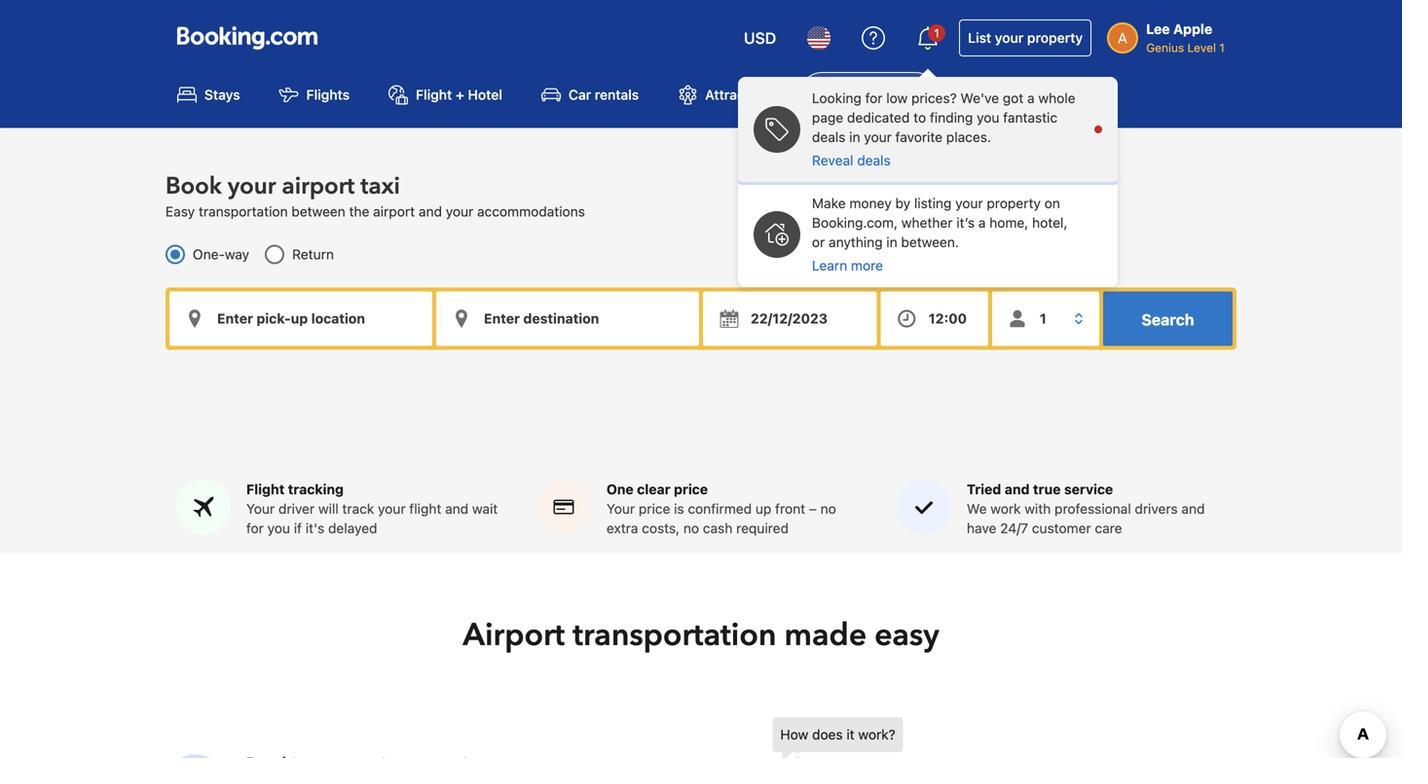 Task type: vqa. For each thing, say whether or not it's contained in the screenshot.
second options from the left
no



Task type: describe. For each thing, give the bounding box(es) containing it.
list your property link
[[959, 19, 1092, 56]]

–
[[809, 501, 817, 517]]

1 inside 1 button
[[934, 26, 940, 40]]

24/7
[[1000, 520, 1028, 536]]

genius
[[1146, 41, 1184, 55]]

Enter destination text field
[[436, 291, 699, 346]]

anything
[[829, 234, 883, 250]]

front
[[775, 501, 805, 517]]

make
[[812, 195, 846, 211]]

hotel,
[[1032, 215, 1068, 231]]

stays link
[[162, 72, 256, 116]]

reveal
[[812, 152, 853, 168]]

lee apple genius level 1
[[1146, 21, 1225, 55]]

tried
[[967, 481, 1001, 497]]

airport for airport taxis
[[843, 86, 888, 103]]

you inside flight tracking your driver will track your flight and wait for you if it's delayed
[[267, 520, 290, 536]]

learn
[[812, 258, 847, 274]]

1 horizontal spatial price
[[674, 481, 708, 497]]

taxi
[[361, 170, 400, 202]]

one-way
[[193, 246, 249, 262]]

usd
[[744, 29, 776, 47]]

looking
[[812, 90, 862, 106]]

car rentals
[[569, 86, 639, 103]]

and right drivers
[[1182, 501, 1205, 517]]

car rentals link
[[526, 72, 655, 116]]

for inside looking for low prices? we've got a whole page dedicated to finding you fantastic deals in your favorite places. reveal deals
[[865, 90, 883, 106]]

drivers
[[1135, 501, 1178, 517]]

attractions
[[705, 86, 777, 103]]

cash
[[703, 520, 733, 536]]

the
[[349, 203, 369, 219]]

accommodations
[[477, 203, 585, 219]]

your left accommodations
[[446, 203, 473, 219]]

your inside make money by listing your property on booking.com, whether it's a home, hotel, or anything in between. learn more
[[955, 195, 983, 211]]

22/12/2023 button
[[703, 291, 877, 346]]

page
[[812, 110, 843, 126]]

hotel
[[468, 86, 502, 103]]

whether
[[901, 215, 953, 231]]

12:00 button
[[881, 291, 988, 346]]

or
[[812, 234, 825, 250]]

it's
[[306, 520, 324, 536]]

true
[[1033, 481, 1061, 497]]

car
[[569, 86, 591, 103]]

your inside flight tracking your driver will track your flight and wait for you if it's delayed
[[246, 501, 275, 517]]

one-
[[193, 246, 225, 262]]

up
[[755, 501, 771, 517]]

dedicated
[[847, 110, 910, 126]]

0 horizontal spatial booking airport taxi image
[[161, 755, 230, 758]]

finding
[[930, 110, 973, 126]]

taxis
[[891, 86, 922, 103]]

flights
[[306, 86, 350, 103]]

does
[[812, 727, 843, 743]]

it's
[[956, 215, 975, 231]]

one
[[607, 481, 634, 497]]

1 horizontal spatial no
[[820, 501, 836, 517]]

airport taxis link
[[800, 72, 938, 116]]

and inside book your airport taxi easy transportation between the airport and your accommodations
[[419, 203, 442, 219]]

flight
[[409, 501, 441, 517]]

looking for low prices? we've got a whole page dedicated to finding you fantastic deals in your favorite places. reveal deals
[[812, 90, 1075, 168]]

it
[[847, 727, 855, 743]]

airport transportation made easy
[[463, 614, 939, 657]]

way
[[225, 246, 249, 262]]

make money by listing your property on booking.com, whether it's a home, hotel, or anything in between. learn more
[[812, 195, 1068, 274]]

search
[[1141, 310, 1194, 329]]

flight for flight + hotel
[[416, 86, 452, 103]]

to
[[914, 110, 926, 126]]

professional
[[1055, 501, 1131, 517]]

flight + hotel
[[416, 86, 502, 103]]

+
[[456, 86, 464, 103]]

your right book
[[228, 170, 276, 202]]

1 button
[[905, 15, 951, 61]]

places.
[[946, 129, 991, 145]]

lee
[[1146, 21, 1170, 37]]

return
[[292, 246, 334, 262]]

by
[[895, 195, 911, 211]]

in for between.
[[886, 234, 897, 250]]

if
[[294, 520, 302, 536]]

12:00
[[929, 310, 967, 326]]

listing
[[914, 195, 952, 211]]

book your airport taxi easy transportation between the airport and your accommodations
[[166, 170, 585, 219]]

we
[[967, 501, 987, 517]]

is
[[674, 501, 684, 517]]

your inside one clear price your price is confirmed up front – no extra costs, no cash required
[[607, 501, 635, 517]]

more
[[851, 258, 883, 274]]

transportation inside book your airport taxi easy transportation between the airport and your accommodations
[[199, 203, 288, 219]]

how does it work?
[[780, 727, 895, 743]]

fantastic
[[1003, 110, 1058, 126]]

customer
[[1032, 520, 1091, 536]]



Task type: locate. For each thing, give the bounding box(es) containing it.
0 vertical spatial in
[[849, 129, 860, 145]]

0 horizontal spatial airport
[[463, 614, 565, 657]]

work?
[[858, 727, 895, 743]]

0 vertical spatial flight
[[416, 86, 452, 103]]

1 vertical spatial airport
[[373, 203, 415, 219]]

1 vertical spatial no
[[683, 520, 699, 536]]

required
[[736, 520, 789, 536]]

clear
[[637, 481, 670, 497]]

your up it's
[[955, 195, 983, 211]]

between
[[291, 203, 345, 219]]

0 vertical spatial transportation
[[199, 203, 288, 219]]

booking.com,
[[812, 215, 898, 231]]

deals
[[812, 129, 846, 145], [857, 152, 891, 168]]

1 vertical spatial price
[[639, 501, 670, 517]]

1
[[934, 26, 940, 40], [1219, 41, 1225, 55]]

your right list
[[995, 30, 1024, 46]]

a right it's
[[978, 215, 986, 231]]

your inside looking for low prices? we've got a whole page dedicated to finding you fantastic deals in your favorite places. reveal deals
[[864, 129, 892, 145]]

deals right reveal
[[857, 152, 891, 168]]

1 vertical spatial transportation
[[573, 614, 776, 657]]

attractions link
[[662, 72, 792, 116]]

0 vertical spatial you
[[977, 110, 999, 126]]

flight + hotel link
[[373, 72, 518, 116]]

you inside looking for low prices? we've got a whole page dedicated to finding you fantastic deals in your favorite places. reveal deals
[[977, 110, 999, 126]]

0 horizontal spatial your
[[246, 501, 275, 517]]

booking airport taxi image
[[773, 717, 1182, 758], [161, 755, 230, 758]]

your down dedicated
[[864, 129, 892, 145]]

0 vertical spatial airport
[[843, 86, 888, 103]]

1 horizontal spatial for
[[865, 90, 883, 106]]

book
[[166, 170, 222, 202]]

0 horizontal spatial price
[[639, 501, 670, 517]]

1 vertical spatial airport
[[463, 614, 565, 657]]

1 horizontal spatial booking airport taxi image
[[773, 717, 1182, 758]]

you down we've at the top of the page
[[977, 110, 999, 126]]

1 horizontal spatial flight
[[416, 86, 452, 103]]

a right got at the top right of the page
[[1027, 90, 1035, 106]]

wait
[[472, 501, 498, 517]]

airport
[[282, 170, 355, 202], [373, 203, 415, 219]]

for inside flight tracking your driver will track your flight and wait for you if it's delayed
[[246, 520, 264, 536]]

have
[[967, 520, 996, 536]]

0 horizontal spatial 1
[[934, 26, 940, 40]]

a inside looking for low prices? we've got a whole page dedicated to finding you fantastic deals in your favorite places. reveal deals
[[1027, 90, 1035, 106]]

and inside flight tracking your driver will track your flight and wait for you if it's delayed
[[445, 501, 469, 517]]

flight inside flight tracking your driver will track your flight and wait for you if it's delayed
[[246, 481, 285, 497]]

your inside flight tracking your driver will track your flight and wait for you if it's delayed
[[378, 501, 406, 517]]

and up work
[[1005, 481, 1030, 497]]

0 horizontal spatial deals
[[812, 129, 846, 145]]

0 vertical spatial 1
[[934, 26, 940, 40]]

0 vertical spatial deals
[[812, 129, 846, 145]]

1 horizontal spatial a
[[1027, 90, 1035, 106]]

property up the home,
[[987, 195, 1041, 211]]

got
[[1003, 90, 1024, 106]]

property
[[1027, 30, 1083, 46], [987, 195, 1041, 211]]

no down is
[[683, 520, 699, 536]]

prices?
[[911, 90, 957, 106]]

in for your
[[849, 129, 860, 145]]

airport
[[843, 86, 888, 103], [463, 614, 565, 657]]

1 vertical spatial a
[[978, 215, 986, 231]]

care
[[1095, 520, 1122, 536]]

home,
[[989, 215, 1029, 231]]

0 horizontal spatial for
[[246, 520, 264, 536]]

track
[[342, 501, 374, 517]]

you left "if"
[[267, 520, 290, 536]]

1 vertical spatial you
[[267, 520, 290, 536]]

0 vertical spatial price
[[674, 481, 708, 497]]

property inside make money by listing your property on booking.com, whether it's a home, hotel, or anything in between. learn more
[[987, 195, 1041, 211]]

1 vertical spatial property
[[987, 195, 1041, 211]]

between.
[[901, 234, 959, 250]]

and
[[419, 203, 442, 219], [1005, 481, 1030, 497], [445, 501, 469, 517], [1182, 501, 1205, 517]]

airport for airport transportation made easy
[[463, 614, 565, 657]]

property up whole
[[1027, 30, 1083, 46]]

list your property
[[968, 30, 1083, 46]]

1 right the level
[[1219, 41, 1225, 55]]

search button
[[1103, 291, 1233, 346]]

1 horizontal spatial 1
[[1219, 41, 1225, 55]]

flight tracking your driver will track your flight and wait for you if it's delayed
[[246, 481, 498, 536]]

0 vertical spatial airport
[[282, 170, 355, 202]]

extra
[[607, 520, 638, 536]]

usd button
[[732, 15, 788, 61]]

1 vertical spatial in
[[886, 234, 897, 250]]

your right track
[[378, 501, 406, 517]]

booking.com online hotel reservations image
[[177, 26, 317, 50]]

in inside looking for low prices? we've got a whole page dedicated to finding you fantastic deals in your favorite places. reveal deals
[[849, 129, 860, 145]]

1 vertical spatial flight
[[246, 481, 285, 497]]

1 horizontal spatial in
[[886, 234, 897, 250]]

2 your from the left
[[607, 501, 635, 517]]

airport up "between"
[[282, 170, 355, 202]]

for up dedicated
[[865, 90, 883, 106]]

flight left +
[[416, 86, 452, 103]]

airport down taxi
[[373, 203, 415, 219]]

1 horizontal spatial deals
[[857, 152, 891, 168]]

1 horizontal spatial airport
[[843, 86, 888, 103]]

1 horizontal spatial transportation
[[573, 614, 776, 657]]

1 vertical spatial deals
[[857, 152, 891, 168]]

22/12/2023
[[751, 310, 828, 326]]

1 horizontal spatial your
[[607, 501, 635, 517]]

tried and true service we work with professional drivers and have 24/7 customer care
[[967, 481, 1205, 536]]

apple
[[1173, 21, 1212, 37]]

your
[[995, 30, 1024, 46], [864, 129, 892, 145], [228, 170, 276, 202], [955, 195, 983, 211], [446, 203, 473, 219], [378, 501, 406, 517]]

price up is
[[674, 481, 708, 497]]

0 horizontal spatial airport
[[282, 170, 355, 202]]

0 horizontal spatial no
[[683, 520, 699, 536]]

deals down page
[[812, 129, 846, 145]]

work
[[991, 501, 1021, 517]]

0 horizontal spatial transportation
[[199, 203, 288, 219]]

a
[[1027, 90, 1035, 106], [978, 215, 986, 231]]

favorite
[[895, 129, 943, 145]]

1 horizontal spatial airport
[[373, 203, 415, 219]]

flights link
[[263, 72, 365, 116]]

1 vertical spatial 1
[[1219, 41, 1225, 55]]

0 vertical spatial no
[[820, 501, 836, 517]]

1 inside lee apple genius level 1
[[1219, 41, 1225, 55]]

list
[[968, 30, 991, 46]]

price down clear
[[639, 501, 670, 517]]

in
[[849, 129, 860, 145], [886, 234, 897, 250]]

1 your from the left
[[246, 501, 275, 517]]

rentals
[[595, 86, 639, 103]]

0 horizontal spatial flight
[[246, 481, 285, 497]]

and right the the
[[419, 203, 442, 219]]

flight
[[416, 86, 452, 103], [246, 481, 285, 497]]

stays
[[204, 86, 240, 103]]

tracking
[[288, 481, 344, 497]]

for left "if"
[[246, 520, 264, 536]]

1 vertical spatial for
[[246, 520, 264, 536]]

1 horizontal spatial you
[[977, 110, 999, 126]]

in down dedicated
[[849, 129, 860, 145]]

price
[[674, 481, 708, 497], [639, 501, 670, 517]]

confirmed
[[688, 501, 752, 517]]

how
[[780, 727, 808, 743]]

Enter pick-up location text field
[[169, 291, 432, 346]]

costs,
[[642, 520, 680, 536]]

your left driver
[[246, 501, 275, 517]]

your
[[246, 501, 275, 517], [607, 501, 635, 517]]

0 horizontal spatial you
[[267, 520, 290, 536]]

no right –
[[820, 501, 836, 517]]

easy
[[875, 614, 939, 657]]

0 vertical spatial property
[[1027, 30, 1083, 46]]

and left wait
[[445, 501, 469, 517]]

0 vertical spatial for
[[865, 90, 883, 106]]

service
[[1064, 481, 1113, 497]]

0 horizontal spatial in
[[849, 129, 860, 145]]

on
[[1044, 195, 1060, 211]]

in inside make money by listing your property on booking.com, whether it's a home, hotel, or anything in between. learn more
[[886, 234, 897, 250]]

0 horizontal spatial a
[[978, 215, 986, 231]]

we've
[[961, 90, 999, 106]]

in right "anything"
[[886, 234, 897, 250]]

easy
[[166, 203, 195, 219]]

made
[[784, 614, 867, 657]]

0 vertical spatial a
[[1027, 90, 1035, 106]]

low
[[886, 90, 908, 106]]

1 left list
[[934, 26, 940, 40]]

with
[[1025, 501, 1051, 517]]

your down one
[[607, 501, 635, 517]]

a inside make money by listing your property on booking.com, whether it's a home, hotel, or anything in between. learn more
[[978, 215, 986, 231]]

for
[[865, 90, 883, 106], [246, 520, 264, 536]]

driver
[[278, 501, 315, 517]]

flight up driver
[[246, 481, 285, 497]]

flight for flight tracking your driver will track your flight and wait for you if it's delayed
[[246, 481, 285, 497]]



